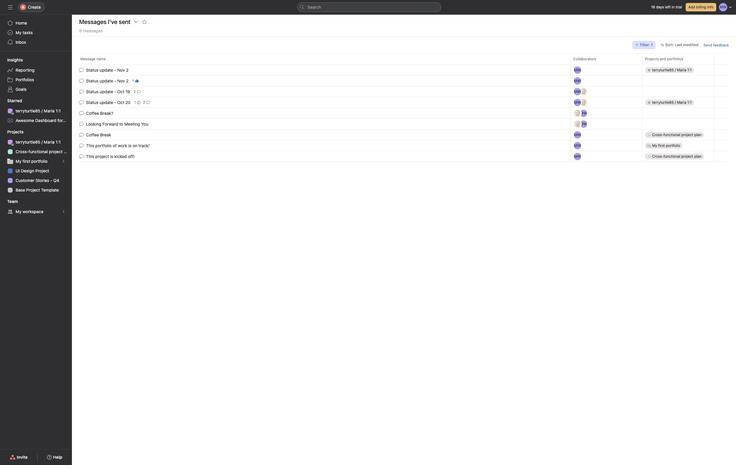 Task type: describe. For each thing, give the bounding box(es) containing it.
filter:
[[641, 43, 651, 47]]

first
[[23, 159, 30, 164]]

projects and portfolios column header
[[643, 53, 717, 65]]

4 update from the top
[[100, 100, 113, 105]]

messages
[[79, 18, 107, 25]]

projects button
[[0, 129, 24, 135]]

create button
[[18, 2, 45, 12]]

cell for this project is kicked off! "row"
[[643, 151, 715, 162]]

my tasks link
[[4, 28, 68, 38]]

info
[[708, 5, 714, 9]]

collaborators
[[574, 57, 597, 61]]

16
[[652, 5, 656, 9]]

3 status from the top
[[86, 89, 99, 94]]

add billing info button
[[687, 3, 717, 11]]

this for this project is kicked off!
[[86, 154, 94, 159]]

looking
[[86, 122, 101, 127]]

conversation name for status update - oct 19 cell
[[72, 86, 571, 97]]

design
[[21, 168, 34, 173]]

projects element
[[0, 127, 72, 196]]

forward
[[103, 122, 118, 127]]

break?
[[100, 111, 113, 116]]

portfolios link
[[4, 75, 68, 85]]

and
[[661, 57, 667, 61]]

1 for 20
[[134, 100, 136, 105]]

portfolios
[[668, 57, 684, 61]]

customer stories - q4
[[16, 178, 59, 183]]

looking forward to meeting you
[[86, 122, 149, 127]]

feedback
[[714, 43, 730, 47]]

name
[[97, 57, 106, 61]]

starred
[[7, 98, 22, 103]]

sort: last modified button
[[659, 41, 702, 49]]

customer stories - q4 link
[[4, 176, 68, 185]]

cell for first the "status update - nov 2" row from the bottom
[[643, 75, 715, 86]]

messages
[[83, 28, 103, 33]]

tree grid containing status update - nov 2
[[72, 64, 737, 162]]

for
[[58, 118, 63, 123]]

terryturtle85 / maria 1:1 for functional
[[16, 140, 61, 145]]

1 inside button
[[652, 43, 654, 47]]

row containing message name
[[72, 53, 737, 65]]

/ for functional
[[41, 140, 43, 145]]

sort: last modified
[[666, 43, 699, 47]]

plan
[[64, 149, 72, 154]]

maria for functional
[[44, 140, 55, 145]]

conversation name for status update - oct 20 cell
[[72, 97, 571, 108]]

status update - oct 19 row
[[72, 86, 737, 98]]

1 status from the top
[[86, 68, 99, 73]]

insights
[[7, 57, 23, 62]]

cell for status update - oct 19 row
[[643, 86, 715, 97]]

i've sent
[[108, 18, 131, 25]]

9 messages
[[79, 28, 103, 33]]

1 conversation name for status update - nov 2 cell from the top
[[72, 65, 571, 76]]

this project is kicked off!
[[86, 154, 135, 159]]

track!
[[139, 143, 150, 148]]

terryturtle85 / maria 1:1 link for dashboard
[[4, 106, 68, 116]]

2 conversation name for status update - nov 2 cell from the top
[[72, 75, 571, 86]]

2 nov from the top
[[117, 78, 125, 83]]

add
[[689, 5, 696, 9]]

cell for status update - oct 20 row
[[643, 97, 715, 108]]

16 days left in trial
[[652, 5, 683, 9]]

work
[[118, 143, 127, 148]]

- inside the projects element
[[50, 178, 52, 183]]

workspace
[[23, 209, 43, 214]]

1 for 2
[[132, 78, 134, 83]]

portfolio inside 'cell'
[[95, 143, 112, 148]]

project inside cross-functional project plan link
[[49, 149, 63, 154]]

inbox
[[16, 40, 26, 45]]

starred element
[[0, 95, 88, 127]]

cell for the looking forward to meeting you row
[[643, 119, 715, 130]]

kicked
[[114, 154, 127, 159]]

my first portfolio link
[[4, 157, 68, 166]]

filter: 1
[[641, 43, 654, 47]]

of
[[113, 143, 117, 148]]

base project template
[[16, 188, 59, 193]]

cell for "coffee break?" row
[[643, 108, 715, 119]]

2 inside conversation name for status update - oct 19 cell
[[134, 89, 136, 94]]

this project is kicked off! row
[[72, 150, 737, 162]]

stories
[[36, 178, 49, 183]]

project inside "conversation name for this project is kicked off!" cell
[[95, 154, 109, 159]]

starred button
[[0, 98, 22, 104]]

new
[[64, 118, 73, 123]]

invite button
[[6, 452, 32, 463]]

left
[[666, 5, 671, 9]]

my tasks
[[16, 30, 33, 35]]

this portfolio of work is on track!
[[86, 143, 150, 148]]

cross-functional project plan
[[16, 149, 72, 154]]

status update - oct 20 row
[[72, 96, 737, 108]]

cross-functional project plan link
[[4, 147, 72, 157]]

collaborators column header
[[571, 53, 645, 65]]

team button
[[0, 199, 18, 205]]

see details, my first portfolio image
[[62, 160, 65, 163]]

send feedback
[[704, 43, 730, 47]]

cross-
[[16, 149, 29, 154]]

break
[[100, 132, 111, 137]]

help
[[53, 455, 62, 460]]

status update - oct 20
[[86, 100, 131, 105]]

q4
[[53, 178, 59, 183]]

you
[[141, 122, 149, 127]]

base
[[16, 188, 25, 193]]

my workspace link
[[4, 207, 68, 217]]

coffee for coffee break?
[[86, 111, 99, 116]]

awesome
[[16, 118, 34, 123]]

add billing info
[[689, 5, 714, 9]]

status update - nov 2 for second conversation name for status update - nov 2 cell from the bottom
[[86, 68, 129, 73]]

on
[[133, 143, 138, 148]]

template
[[41, 188, 59, 193]]

conversation name for this portfolio of work is on track! cell
[[72, 140, 571, 151]]

2 button inside conversation name for status update - oct 19 cell
[[133, 89, 142, 95]]

2 inside cell
[[143, 100, 145, 105]]

awesome dashboard for new project
[[16, 118, 88, 123]]

meeting
[[124, 122, 140, 127]]

1 button for status update - nov 2
[[131, 78, 140, 84]]

1 nov from the top
[[117, 68, 125, 73]]

send
[[704, 43, 713, 47]]

project inside ui design project link
[[35, 168, 49, 173]]

terryturtle85 / maria 1:1 for dashboard
[[16, 108, 61, 113]]

1 button for status update - oct 20
[[133, 99, 142, 105]]

conversation name for coffee break cell
[[72, 129, 571, 140]]

search button
[[298, 2, 442, 12]]

is inside 'cell'
[[128, 143, 132, 148]]

project inside base project template link
[[26, 188, 40, 193]]

team
[[7, 199, 18, 204]]



Task type: vqa. For each thing, say whether or not it's contained in the screenshot.
top minutes
no



Task type: locate. For each thing, give the bounding box(es) containing it.
0 vertical spatial maria
[[44, 108, 55, 113]]

1 vertical spatial terryturtle85 / maria 1:1
[[16, 140, 61, 145]]

create
[[28, 5, 41, 10]]

0 horizontal spatial projects
[[7, 129, 24, 134]]

0 vertical spatial project
[[74, 118, 88, 123]]

5 cell from the top
[[643, 108, 715, 119]]

insights button
[[0, 57, 23, 63]]

this down the coffee break
[[86, 143, 94, 148]]

2 terryturtle85 / maria 1:1 from the top
[[16, 140, 61, 145]]

my for my first portfolio
[[16, 159, 21, 164]]

2 vertical spatial project
[[26, 188, 40, 193]]

my for my tasks
[[16, 30, 21, 35]]

sort:
[[666, 43, 675, 47]]

2 vertical spatial my
[[16, 209, 21, 214]]

2 update from the top
[[100, 78, 113, 83]]

terryturtle85 / maria 1:1 link up functional
[[4, 137, 68, 147]]

4 cell from the top
[[643, 97, 715, 108]]

cell for coffee break row
[[643, 129, 715, 140]]

1:1 inside starred element
[[56, 108, 61, 113]]

ui
[[16, 168, 20, 173]]

1 terryturtle85 from the top
[[16, 108, 40, 113]]

coffee inside the conversation name for coffee break? "cell"
[[86, 111, 99, 116]]

global element
[[0, 15, 72, 51]]

send feedback link
[[704, 42, 730, 48]]

1 vertical spatial coffee
[[86, 132, 99, 137]]

0 vertical spatial 1:1
[[56, 108, 61, 113]]

terryturtle85
[[16, 108, 40, 113], [16, 140, 40, 145]]

2 this from the top
[[86, 154, 94, 159]]

project left 'kicked'
[[95, 154, 109, 159]]

1 vertical spatial terryturtle85
[[16, 140, 40, 145]]

reporting link
[[4, 65, 68, 75]]

2 status update - nov 2 from the top
[[86, 78, 129, 83]]

filter: 1 button
[[633, 41, 656, 49]]

0 horizontal spatial project
[[49, 149, 63, 154]]

1 / from the top
[[41, 108, 43, 113]]

coffee break row
[[72, 129, 737, 141]]

maria inside starred element
[[44, 108, 55, 113]]

1 this from the top
[[86, 143, 94, 148]]

0 vertical spatial is
[[128, 143, 132, 148]]

coffee inside 'conversation name for coffee break' cell
[[86, 132, 99, 137]]

see details, my workspace image
[[62, 210, 65, 214]]

status
[[86, 68, 99, 73], [86, 78, 99, 83], [86, 89, 99, 94], [86, 100, 99, 105]]

this right plan on the top left of page
[[86, 154, 94, 159]]

2
[[126, 68, 129, 73], [126, 78, 129, 83], [134, 89, 136, 94], [143, 100, 145, 105]]

to
[[119, 122, 123, 127]]

2 my from the top
[[16, 159, 21, 164]]

is left the on
[[128, 143, 132, 148]]

1:1 inside the projects element
[[56, 140, 61, 145]]

conversation name for this project is kicked off! cell
[[72, 151, 571, 162]]

projects down awesome
[[7, 129, 24, 134]]

coffee
[[86, 111, 99, 116], [86, 132, 99, 137]]

1 coffee from the top
[[86, 111, 99, 116]]

projects left and
[[646, 57, 660, 61]]

projects for projects
[[7, 129, 24, 134]]

1 oct from the top
[[117, 89, 124, 94]]

4 status from the top
[[86, 100, 99, 105]]

insights element
[[0, 55, 72, 95]]

oct for 20
[[117, 100, 124, 105]]

projects and portfolios
[[646, 57, 684, 61]]

/
[[41, 108, 43, 113], [41, 140, 43, 145]]

0 vertical spatial oct
[[117, 89, 124, 94]]

tree grid
[[72, 64, 737, 162]]

2 button inside cell
[[142, 99, 151, 105]]

cell for this portfolio of work is on track! row
[[643, 140, 715, 151]]

my workspace
[[16, 209, 43, 214]]

terryturtle85 inside the projects element
[[16, 140, 40, 145]]

6 cell from the top
[[643, 119, 715, 130]]

1 vertical spatial oct
[[117, 100, 124, 105]]

status update - nov 2 for first conversation name for status update - nov 2 cell from the bottom
[[86, 78, 129, 83]]

1 horizontal spatial 1
[[134, 100, 136, 105]]

2 button right the 20 in the left of the page
[[142, 99, 151, 105]]

9
[[79, 28, 82, 33]]

modified
[[684, 43, 699, 47]]

base project template link
[[4, 185, 68, 195]]

oct for 19
[[117, 89, 124, 94]]

1 terryturtle85 / maria 1:1 from the top
[[16, 108, 61, 113]]

0 vertical spatial nov
[[117, 68, 125, 73]]

2 cell from the top
[[643, 75, 715, 86]]

19
[[126, 89, 130, 94]]

0 horizontal spatial portfolio
[[31, 159, 48, 164]]

0 vertical spatial coffee
[[86, 111, 99, 116]]

1 vertical spatial this
[[86, 154, 94, 159]]

conversation name for coffee break? cell
[[72, 108, 571, 119]]

project down customer stories - q4 link
[[26, 188, 40, 193]]

oct
[[117, 89, 124, 94], [117, 100, 124, 105]]

add to starred image
[[142, 20, 147, 24]]

cell inside "coffee break?" row
[[643, 108, 715, 119]]

0 vertical spatial portfolio
[[95, 143, 112, 148]]

is inside cell
[[110, 154, 113, 159]]

help button
[[43, 452, 66, 463]]

last
[[676, 43, 683, 47]]

terryturtle85 up cross-
[[16, 140, 40, 145]]

1 horizontal spatial 2 button
[[142, 99, 151, 105]]

1:1 up for in the left of the page
[[56, 108, 61, 113]]

status down message name
[[86, 68, 99, 73]]

projects
[[646, 57, 660, 61], [7, 129, 24, 134]]

terryturtle85 for cross-
[[16, 140, 40, 145]]

1 vertical spatial 1 button
[[133, 99, 142, 105]]

ui design project link
[[4, 166, 68, 176]]

in
[[672, 5, 675, 9]]

0 vertical spatial projects
[[646, 57, 660, 61]]

2 status update - nov 2 row from the top
[[72, 75, 737, 87]]

1 terryturtle85 / maria 1:1 link from the top
[[4, 106, 68, 116]]

projects inside dropdown button
[[7, 129, 24, 134]]

2 button
[[133, 89, 142, 95], [142, 99, 151, 105]]

9 messages button
[[79, 28, 103, 36]]

1 maria from the top
[[44, 108, 55, 113]]

off!
[[128, 154, 135, 159]]

1 status update - nov 2 row from the top
[[72, 64, 737, 76]]

status update - nov 2 up the status update - oct 19
[[86, 78, 129, 83]]

update up status update - oct 20
[[100, 89, 113, 94]]

status update - nov 2 row up status update - oct 20 row
[[72, 75, 737, 87]]

portfolio down break
[[95, 143, 112, 148]]

1 my from the top
[[16, 30, 21, 35]]

1 vertical spatial 1:1
[[56, 140, 61, 145]]

2 vertical spatial 1
[[134, 100, 136, 105]]

1 vertical spatial /
[[41, 140, 43, 145]]

/ up dashboard
[[41, 108, 43, 113]]

0 vertical spatial terryturtle85
[[16, 108, 40, 113]]

portfolios
[[16, 77, 34, 82]]

8 cell from the top
[[643, 140, 715, 151]]

20
[[126, 100, 131, 105]]

this inside 'cell'
[[86, 143, 94, 148]]

portfolio
[[95, 143, 112, 148], [31, 159, 48, 164]]

status update - nov 2 row up status update - oct 19 row
[[72, 64, 737, 76]]

my first portfolio
[[16, 159, 48, 164]]

functional
[[29, 149, 48, 154]]

status update - nov 2 row
[[72, 64, 737, 76], [72, 75, 737, 87]]

coffee down looking at the left top of the page
[[86, 132, 99, 137]]

coffee break
[[86, 132, 111, 137]]

is
[[128, 143, 132, 148], [110, 154, 113, 159]]

billing
[[697, 5, 707, 9]]

nov
[[117, 68, 125, 73], [117, 78, 125, 83]]

search list box
[[298, 2, 442, 12]]

2 horizontal spatial 1
[[652, 43, 654, 47]]

maria inside the projects element
[[44, 140, 55, 145]]

terryturtle85 / maria 1:1 inside starred element
[[16, 108, 61, 113]]

0 vertical spatial 1
[[652, 43, 654, 47]]

coffee for coffee break
[[86, 132, 99, 137]]

1 vertical spatial 1
[[132, 78, 134, 83]]

/ for dashboard
[[41, 108, 43, 113]]

project right new
[[74, 118, 88, 123]]

2 maria from the top
[[44, 140, 55, 145]]

0 horizontal spatial 1
[[132, 78, 134, 83]]

cell
[[643, 65, 715, 76], [643, 75, 715, 86], [643, 86, 715, 97], [643, 97, 715, 108], [643, 108, 715, 119], [643, 119, 715, 130], [643, 129, 715, 140], [643, 140, 715, 151], [643, 151, 715, 162]]

3 cell from the top
[[643, 86, 715, 97]]

1 horizontal spatial project
[[95, 154, 109, 159]]

0 vertical spatial this
[[86, 143, 94, 148]]

my left tasks
[[16, 30, 21, 35]]

7 cell from the top
[[643, 129, 715, 140]]

update up the status update - oct 19
[[100, 78, 113, 83]]

my inside teams element
[[16, 209, 21, 214]]

oct left the 20 in the left of the page
[[117, 100, 124, 105]]

hide sidebar image
[[8, 5, 13, 10]]

tasks
[[23, 30, 33, 35]]

0 vertical spatial 2 button
[[133, 89, 142, 95]]

my down 'team'
[[16, 209, 21, 214]]

goals link
[[4, 85, 68, 94]]

maria
[[44, 108, 55, 113], [44, 140, 55, 145]]

conversation name for looking forward to meeting you cell
[[72, 119, 571, 130]]

2 terryturtle85 from the top
[[16, 140, 40, 145]]

1 vertical spatial is
[[110, 154, 113, 159]]

1 horizontal spatial is
[[128, 143, 132, 148]]

portfolio down cross-functional project plan link
[[31, 159, 48, 164]]

project left plan on the top left of page
[[49, 149, 63, 154]]

projects for projects and portfolios
[[646, 57, 660, 61]]

2 oct from the top
[[117, 100, 124, 105]]

actions image
[[134, 20, 138, 24]]

2 1:1 from the top
[[56, 140, 61, 145]]

/ inside the projects element
[[41, 140, 43, 145]]

goals
[[16, 87, 27, 92]]

customer
[[16, 178, 35, 183]]

ui design project
[[16, 168, 49, 173]]

update up break?
[[100, 100, 113, 105]]

invite
[[17, 455, 28, 460]]

is left 'kicked'
[[110, 154, 113, 159]]

status update - oct 19
[[86, 89, 130, 94]]

terryturtle85 up awesome
[[16, 108, 40, 113]]

status update - nov 2 down name
[[86, 68, 129, 73]]

1 cell from the top
[[643, 65, 715, 76]]

1 vertical spatial project
[[35, 168, 49, 173]]

1:1 for for
[[56, 108, 61, 113]]

1 vertical spatial maria
[[44, 140, 55, 145]]

my inside "global" element
[[16, 30, 21, 35]]

1 inside conversation name for status update - oct 20 cell
[[134, 100, 136, 105]]

2 terryturtle85 / maria 1:1 link from the top
[[4, 137, 68, 147]]

coffee break? row
[[72, 107, 737, 119]]

update down name
[[100, 68, 113, 73]]

terryturtle85 for awesome
[[16, 108, 40, 113]]

1 vertical spatial nov
[[117, 78, 125, 83]]

days
[[657, 5, 665, 9]]

maria up cross-functional project plan
[[44, 140, 55, 145]]

my
[[16, 30, 21, 35], [16, 159, 21, 164], [16, 209, 21, 214]]

update
[[100, 68, 113, 73], [100, 78, 113, 83], [100, 89, 113, 94], [100, 100, 113, 105]]

projects inside "column header"
[[646, 57, 660, 61]]

my inside the projects element
[[16, 159, 21, 164]]

terryturtle85 / maria 1:1 link for functional
[[4, 137, 68, 147]]

conversation name for status update - nov 2 cell up conversation name for status update - oct 20 cell
[[72, 75, 571, 86]]

dashboard
[[35, 118, 56, 123]]

/ up cross-functional project plan
[[41, 140, 43, 145]]

project
[[49, 149, 63, 154], [95, 154, 109, 159]]

terryturtle85 / maria 1:1 link up dashboard
[[4, 106, 68, 116]]

1 horizontal spatial projects
[[646, 57, 660, 61]]

status up coffee break?
[[86, 100, 99, 105]]

terryturtle85 / maria 1:1 up awesome dashboard for new project link
[[16, 108, 61, 113]]

2 button right 19
[[133, 89, 142, 95]]

this inside cell
[[86, 154, 94, 159]]

my left first
[[16, 159, 21, 164]]

0 horizontal spatial 2 button
[[133, 89, 142, 95]]

home
[[16, 20, 27, 26]]

0 vertical spatial /
[[41, 108, 43, 113]]

teams element
[[0, 196, 72, 218]]

message name
[[80, 57, 106, 61]]

trial
[[676, 5, 683, 9]]

1
[[652, 43, 654, 47], [132, 78, 134, 83], [134, 100, 136, 105]]

0 vertical spatial status update - nov 2
[[86, 68, 129, 73]]

1 vertical spatial status update - nov 2
[[86, 78, 129, 83]]

1 vertical spatial projects
[[7, 129, 24, 134]]

row
[[72, 53, 737, 65], [79, 64, 730, 65]]

3 my from the top
[[16, 209, 21, 214]]

looking forward to meeting you row
[[72, 118, 737, 130]]

2 / from the top
[[41, 140, 43, 145]]

conversation name for status update - nov 2 cell
[[72, 65, 571, 76], [72, 75, 571, 86]]

project
[[74, 118, 88, 123], [35, 168, 49, 173], [26, 188, 40, 193]]

maria up awesome dashboard for new project
[[44, 108, 55, 113]]

0 vertical spatial 1 button
[[131, 78, 140, 84]]

message
[[80, 57, 96, 61]]

cell for first the "status update - nov 2" row
[[643, 65, 715, 76]]

1 vertical spatial 2 button
[[142, 99, 151, 105]]

/ inside starred element
[[41, 108, 43, 113]]

conversation name for status update - nov 2 cell up conversation name for status update - oct 19 cell
[[72, 65, 571, 76]]

coffee up looking at the left top of the page
[[86, 111, 99, 116]]

2 status from the top
[[86, 78, 99, 83]]

this portfolio of work is on track! row
[[72, 140, 737, 152]]

project inside awesome dashboard for new project link
[[74, 118, 88, 123]]

terryturtle85 / maria 1:1 up functional
[[16, 140, 61, 145]]

1:1 for project
[[56, 140, 61, 145]]

oct left 19
[[117, 89, 124, 94]]

terryturtle85 inside starred element
[[16, 108, 40, 113]]

awesome dashboard for new project link
[[4, 116, 88, 125]]

coffee break?
[[86, 111, 113, 116]]

project up stories
[[35, 168, 49, 173]]

status up the status update - oct 19
[[86, 78, 99, 83]]

1 vertical spatial portfolio
[[31, 159, 48, 164]]

1 horizontal spatial portfolio
[[95, 143, 112, 148]]

2 coffee from the top
[[86, 132, 99, 137]]

0 vertical spatial terryturtle85 / maria 1:1 link
[[4, 106, 68, 116]]

this for this portfolio of work is on track!
[[86, 143, 94, 148]]

maria for dashboard
[[44, 108, 55, 113]]

0 vertical spatial terryturtle85 / maria 1:1
[[16, 108, 61, 113]]

reporting
[[16, 68, 35, 73]]

1 vertical spatial my
[[16, 159, 21, 164]]

1:1 up cross-functional project plan
[[56, 140, 61, 145]]

message name column header
[[79, 53, 573, 65]]

1:1
[[56, 108, 61, 113], [56, 140, 61, 145]]

1 vertical spatial terryturtle85 / maria 1:1 link
[[4, 137, 68, 147]]

0 horizontal spatial is
[[110, 154, 113, 159]]

3 update from the top
[[100, 89, 113, 94]]

1 update from the top
[[100, 68, 113, 73]]

9 cell from the top
[[643, 151, 715, 162]]

1 1:1 from the top
[[56, 108, 61, 113]]

my for my workspace
[[16, 209, 21, 214]]

terryturtle85 / maria 1:1 inside the projects element
[[16, 140, 61, 145]]

0 vertical spatial my
[[16, 30, 21, 35]]

cell inside this portfolio of work is on track! row
[[643, 140, 715, 151]]

status update - nov 2
[[86, 68, 129, 73], [86, 78, 129, 83]]

portfolio inside the projects element
[[31, 159, 48, 164]]

terryturtle85 / maria 1:1 link
[[4, 106, 68, 116], [4, 137, 68, 147]]

status up status update - oct 20
[[86, 89, 99, 94]]

1 status update - nov 2 from the top
[[86, 68, 129, 73]]



